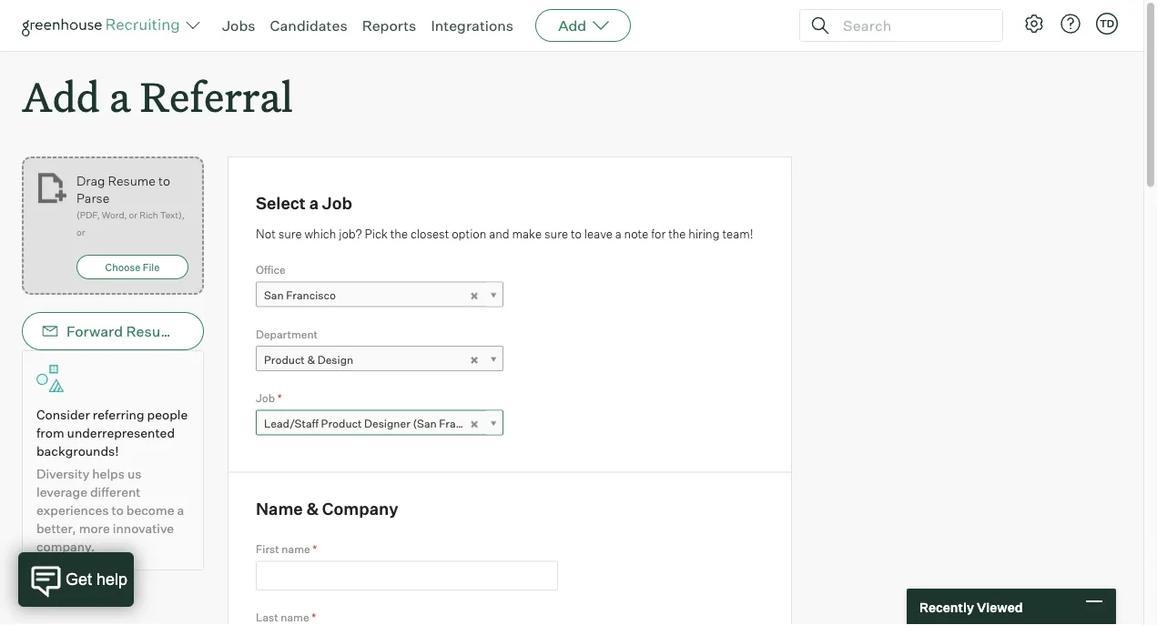 Task type: locate. For each thing, give the bounding box(es) containing it.
td button
[[1097, 13, 1118, 35]]

& inside product & design link
[[307, 353, 315, 367]]

company
[[322, 499, 398, 520]]

backgrounds!
[[36, 444, 119, 460]]

job up lead/staff in the bottom left of the page
[[256, 392, 275, 405]]

candidates
[[270, 16, 348, 35]]

* for last name *
[[312, 611, 316, 625]]

resume inside button
[[126, 323, 182, 341]]

1 vertical spatial &
[[306, 499, 319, 520]]

to up text),
[[158, 173, 170, 189]]

team!
[[723, 227, 754, 242]]

0 vertical spatial or
[[129, 210, 138, 221]]

0 vertical spatial to
[[158, 173, 170, 189]]

job
[[322, 193, 352, 213], [256, 392, 275, 405]]

product left designer
[[321, 417, 362, 431]]

recently viewed
[[920, 600, 1023, 615]]

more
[[79, 521, 110, 537]]

& for company
[[306, 499, 319, 520]]

* down name & company
[[313, 543, 317, 557]]

for
[[651, 227, 666, 242]]

san
[[264, 289, 284, 303]]

first
[[256, 543, 279, 557]]

or down "(pdf,"
[[76, 227, 85, 238]]

resume inside drag resume to parse (pdf, word, or rich text), or
[[108, 173, 156, 189]]

1 vertical spatial or
[[76, 227, 85, 238]]

experiences
[[36, 503, 109, 519]]

a up which
[[309, 193, 319, 213]]

0 horizontal spatial sure
[[278, 227, 302, 242]]

lead/staff product designer  (san francisco) (22) link
[[256, 410, 517, 437]]

to
[[158, 173, 170, 189], [571, 227, 582, 242], [112, 503, 124, 519]]

name
[[282, 543, 310, 557], [281, 611, 309, 625]]

sure
[[278, 227, 302, 242], [545, 227, 568, 242]]

resume
[[108, 173, 156, 189], [126, 323, 182, 341]]

product down department
[[264, 353, 305, 367]]

select
[[256, 193, 306, 213]]

* for first name *
[[313, 543, 317, 557]]

* up lead/staff in the bottom left of the page
[[278, 392, 282, 405]]

note
[[624, 227, 649, 242]]

0 vertical spatial product
[[264, 353, 305, 367]]

department
[[256, 328, 318, 341]]

0 horizontal spatial or
[[76, 227, 85, 238]]

and
[[489, 227, 510, 242]]

0 horizontal spatial product
[[264, 353, 305, 367]]

consider referring people from underrepresented backgrounds! diversity helps us leverage different experiences to become a better, more innovative company.
[[36, 407, 188, 555]]

recently
[[920, 600, 975, 615]]

job?
[[339, 227, 362, 242]]

*
[[278, 392, 282, 405], [313, 543, 317, 557], [312, 611, 316, 625]]

1 the from the left
[[390, 227, 408, 242]]

design
[[318, 353, 354, 367]]

referring
[[93, 407, 144, 423]]

text),
[[160, 210, 185, 221]]

or left rich
[[129, 210, 138, 221]]

san francisco
[[264, 289, 336, 303]]

1 horizontal spatial add
[[558, 16, 587, 35]]

1 horizontal spatial the
[[669, 227, 686, 242]]

name right 'first' on the bottom of the page
[[282, 543, 310, 557]]

hiring
[[689, 227, 720, 242]]

via
[[185, 323, 205, 341]]

1 horizontal spatial sure
[[545, 227, 568, 242]]

sure right "make"
[[545, 227, 568, 242]]

reports
[[362, 16, 417, 35]]

1 vertical spatial add
[[22, 69, 100, 123]]

a right become
[[177, 503, 184, 519]]

innovative
[[113, 521, 174, 537]]

0 horizontal spatial to
[[112, 503, 124, 519]]

first name *
[[256, 543, 317, 557]]

email
[[208, 323, 246, 341]]

consider
[[36, 407, 90, 423]]

resume left via
[[126, 323, 182, 341]]

configure image
[[1024, 13, 1046, 35]]

to left leave at the right top of the page
[[571, 227, 582, 242]]

add button
[[536, 9, 631, 42]]

product
[[264, 353, 305, 367], [321, 417, 362, 431]]

1 horizontal spatial to
[[158, 173, 170, 189]]

name right last
[[281, 611, 309, 625]]

0 vertical spatial name
[[282, 543, 310, 557]]

to down different
[[112, 503, 124, 519]]

sure right not
[[278, 227, 302, 242]]

Search text field
[[839, 12, 986, 39]]

& right name
[[306, 499, 319, 520]]

1 horizontal spatial product
[[321, 417, 362, 431]]

job up the job?
[[322, 193, 352, 213]]

a
[[109, 69, 131, 123], [309, 193, 319, 213], [615, 227, 622, 242], [177, 503, 184, 519]]

td
[[1100, 17, 1115, 30]]

& left design
[[307, 353, 315, 367]]

job *
[[256, 392, 282, 405]]

file
[[143, 261, 160, 273]]

become
[[126, 503, 174, 519]]

last
[[256, 611, 278, 625]]

1 vertical spatial name
[[281, 611, 309, 625]]

2 vertical spatial *
[[312, 611, 316, 625]]

drag resume to parse (pdf, word, or rich text), or
[[76, 173, 185, 238]]

1 horizontal spatial or
[[129, 210, 138, 221]]

2 horizontal spatial to
[[571, 227, 582, 242]]

(san
[[413, 417, 437, 431]]

2 sure from the left
[[545, 227, 568, 242]]

leverage
[[36, 485, 87, 501]]

which
[[305, 227, 336, 242]]

choose file
[[105, 261, 160, 273]]

add for add
[[558, 16, 587, 35]]

0 vertical spatial &
[[307, 353, 315, 367]]

a down "greenhouse recruiting" image
[[109, 69, 131, 123]]

or
[[129, 210, 138, 221], [76, 227, 85, 238]]

0 vertical spatial *
[[278, 392, 282, 405]]

0 vertical spatial job
[[322, 193, 352, 213]]

resume up rich
[[108, 173, 156, 189]]

name
[[256, 499, 303, 520]]

td button
[[1093, 9, 1122, 38]]

1 vertical spatial job
[[256, 392, 275, 405]]

0 horizontal spatial job
[[256, 392, 275, 405]]

add a referral
[[22, 69, 293, 123]]

1 vertical spatial to
[[571, 227, 582, 242]]

0 horizontal spatial add
[[22, 69, 100, 123]]

the
[[390, 227, 408, 242], [669, 227, 686, 242]]

better,
[[36, 521, 76, 537]]

resume for drag
[[108, 173, 156, 189]]

product & design link
[[256, 346, 504, 373]]

make
[[512, 227, 542, 242]]

add
[[558, 16, 587, 35], [22, 69, 100, 123]]

&
[[307, 353, 315, 367], [306, 499, 319, 520]]

add for add a referral
[[22, 69, 100, 123]]

add inside popup button
[[558, 16, 587, 35]]

a left note
[[615, 227, 622, 242]]

the right for
[[669, 227, 686, 242]]

0 vertical spatial resume
[[108, 173, 156, 189]]

product & design
[[264, 353, 354, 367]]

1 vertical spatial *
[[313, 543, 317, 557]]

* right last
[[312, 611, 316, 625]]

the right pick
[[390, 227, 408, 242]]

name for last
[[281, 611, 309, 625]]

0 horizontal spatial the
[[390, 227, 408, 242]]

2 vertical spatial to
[[112, 503, 124, 519]]

1 vertical spatial resume
[[126, 323, 182, 341]]

None text field
[[256, 562, 558, 591]]

to inside drag resume to parse (pdf, word, or rich text), or
[[158, 173, 170, 189]]

0 vertical spatial add
[[558, 16, 587, 35]]



Task type: vqa. For each thing, say whether or not it's contained in the screenshot.
fifth row
no



Task type: describe. For each thing, give the bounding box(es) containing it.
referral
[[140, 69, 293, 123]]

1 horizontal spatial job
[[322, 193, 352, 213]]

underrepresented
[[67, 426, 175, 441]]

drag
[[76, 173, 105, 189]]

greenhouse recruiting image
[[22, 15, 186, 36]]

candidates link
[[270, 16, 348, 35]]

francisco)
[[439, 417, 493, 431]]

san francisco link
[[256, 282, 504, 308]]

viewed
[[977, 600, 1023, 615]]

diversity
[[36, 466, 89, 482]]

to inside consider referring people from underrepresented backgrounds! diversity helps us leverage different experiences to become a better, more innovative company.
[[112, 503, 124, 519]]

(pdf,
[[76, 210, 100, 221]]

& for design
[[307, 353, 315, 367]]

people
[[147, 407, 188, 423]]

(22)
[[496, 417, 517, 431]]

forward resume via email button
[[22, 313, 246, 351]]

a inside consider referring people from underrepresented backgrounds! diversity helps us leverage different experiences to become a better, more innovative company.
[[177, 503, 184, 519]]

reports link
[[362, 16, 417, 35]]

jobs link
[[222, 16, 255, 35]]

rich
[[140, 210, 158, 221]]

pick
[[365, 227, 388, 242]]

jobs
[[222, 16, 255, 35]]

integrations link
[[431, 16, 514, 35]]

forward
[[66, 323, 123, 341]]

resume for forward
[[126, 323, 182, 341]]

from
[[36, 426, 64, 441]]

not sure which job? pick the closest option and make sure to leave a note for the hiring team!
[[256, 227, 754, 242]]

forward resume via email
[[66, 323, 246, 341]]

company.
[[36, 539, 95, 555]]

2 the from the left
[[669, 227, 686, 242]]

word,
[[102, 210, 127, 221]]

office
[[256, 263, 286, 277]]

last name *
[[256, 611, 316, 625]]

option
[[452, 227, 487, 242]]

closest
[[411, 227, 449, 242]]

1 vertical spatial product
[[321, 417, 362, 431]]

us
[[127, 466, 142, 482]]

lead/staff product designer  (san francisco) (22)
[[264, 417, 517, 431]]

name for first
[[282, 543, 310, 557]]

different
[[90, 485, 141, 501]]

lead/staff
[[264, 417, 319, 431]]

select a job
[[256, 193, 352, 213]]

1 sure from the left
[[278, 227, 302, 242]]

integrations
[[431, 16, 514, 35]]

name & company
[[256, 499, 398, 520]]

not
[[256, 227, 276, 242]]

francisco
[[286, 289, 336, 303]]

helps
[[92, 466, 125, 482]]

choose
[[105, 261, 141, 273]]

designer
[[364, 417, 411, 431]]

parse
[[76, 190, 110, 206]]

leave
[[585, 227, 613, 242]]



